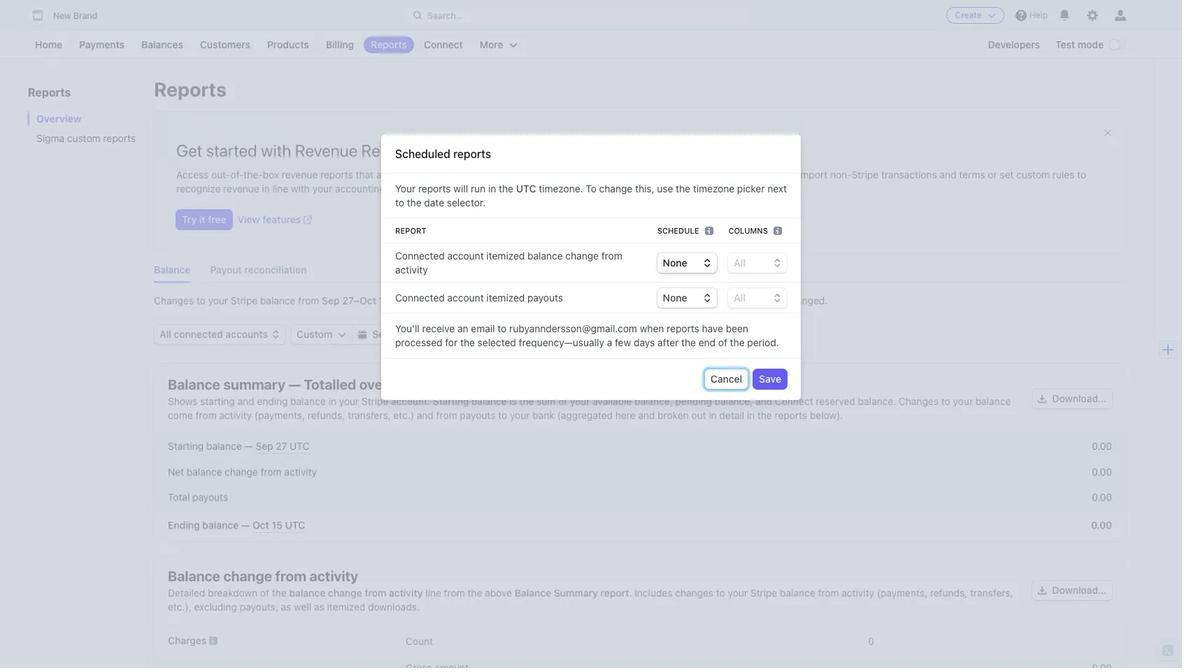 Task type: locate. For each thing, give the bounding box(es) containing it.
itemized up connected account itemized payouts
[[486, 249, 525, 261]]

to right rules
[[1077, 169, 1086, 180]]

use
[[657, 182, 673, 194]]

2 connected from the top
[[395, 291, 445, 303]]

. for useful
[[593, 294, 596, 306]]

1 vertical spatial refunds,
[[930, 587, 968, 599]]

— down the net balance change from activity
[[241, 519, 250, 531]]

starting down connected
[[433, 395, 469, 407]]

0 vertical spatial itemized
[[486, 249, 525, 261]]

2 horizontal spatial 27
[[393, 328, 404, 340]]

svg image inside schedule… button
[[525, 330, 534, 339]]

of up email
[[480, 294, 489, 306]]

0 vertical spatial custom
[[67, 132, 100, 144]]

reports down balances link
[[154, 78, 226, 101]]

2 vertical spatial 15
[[272, 519, 282, 531]]

0 horizontal spatial refunds,
[[308, 409, 345, 421]]

1 horizontal spatial –
[[404, 328, 410, 340]]

payouts
[[527, 291, 563, 303], [460, 409, 496, 421], [192, 491, 228, 503]]

0 vertical spatial revenue
[[282, 169, 318, 180]]

1 vertical spatial account
[[447, 291, 484, 303]]

above
[[485, 587, 512, 599]]

1 vertical spatial starting
[[168, 440, 204, 452]]

with up box
[[261, 141, 291, 160]]

15 left for
[[429, 328, 440, 340]]

stripe inside . includes changes to your stripe balance from activity (payments, refunds, transfers, etc.), excluding payouts, as well as itemized downloads.
[[750, 587, 777, 599]]

date inside timezone. to change this, use the timezone picker next to the date selector.
[[424, 196, 444, 208]]

reports down the overview link
[[103, 132, 136, 144]]

reports inside 'balance summary — totalled over connected accounts shows starting and ending balance in your stripe account. starting balance is the sum of your available balance, pending balance, and connect reserved balance. changes to your balance come from activity (payments, refunds, transfers, etc.) and from payouts to your bank (aggregated here and broken out in detail in the reports below).'
[[775, 409, 807, 421]]

to up selected at the bottom left of the page
[[498, 322, 507, 334]]

balance for balance change from activity
[[168, 568, 220, 584]]

1 account from the top
[[447, 249, 484, 261]]

2 row from the top
[[154, 460, 1126, 485]]

to inside access out-of-the-box revenue reports that automatically capture your latest stripe data and streamline accrual accounting. you can also import non-stripe transactions and terms or set custom rules to recognize revenue in line with your accounting practices.
[[1077, 169, 1086, 180]]

0 vertical spatial 15
[[379, 294, 390, 306]]

0 horizontal spatial connect
[[424, 38, 463, 50]]

connected
[[395, 249, 445, 261], [395, 291, 445, 303]]

report
[[395, 226, 426, 235]]

date down practices.
[[424, 196, 444, 208]]

2 horizontal spatial payouts
[[527, 291, 563, 303]]

billing
[[326, 38, 354, 50]]

reports up after
[[667, 322, 699, 334]]

transfers,
[[348, 409, 391, 421], [970, 587, 1013, 599]]

1 horizontal spatial cell
[[881, 662, 1112, 668]]

payouts right total
[[192, 491, 228, 503]]

in down box
[[262, 183, 270, 194]]

27 down ending
[[276, 440, 287, 452]]

1 vertical spatial download… button
[[1033, 581, 1112, 600]]

balance inside connected account itemized balance change from activity
[[527, 249, 563, 261]]

as right well
[[314, 601, 324, 613]]

itemized right well
[[327, 601, 365, 613]]

create button
[[947, 7, 1004, 24]]

1 vertical spatial custom
[[1016, 169, 1050, 180]]

. for includes
[[629, 587, 632, 599]]

balance for balance summary — totalled over connected accounts shows starting and ending balance in your stripe account. starting balance is the sum of your available balance, pending balance, and connect reserved balance. changes to your balance come from activity (payments, refunds, transfers, etc.) and from payouts to your bank (aggregated here and broken out in detail in the reports below).
[[168, 376, 220, 392]]

1 vertical spatial connected
[[395, 291, 445, 303]]

itemized down connected account itemized balance change from activity
[[486, 291, 525, 303]]

oct left ,
[[360, 294, 376, 306]]

activity up 0
[[842, 587, 874, 599]]

1 download… from the top
[[1052, 392, 1107, 404]]

1 svg image from the left
[[338, 330, 346, 339]]

3 row from the top
[[154, 485, 1126, 510]]

1 horizontal spatial refunds,
[[930, 587, 968, 599]]

0 vertical spatial line
[[273, 183, 288, 194]]

0 vertical spatial refunds,
[[308, 409, 345, 421]]

below).
[[810, 409, 843, 421]]

revenue
[[282, 169, 318, 180], [223, 183, 259, 194]]

1 as from the left
[[281, 601, 291, 613]]

4 row from the top
[[154, 510, 1126, 541]]

utc inside utc button
[[471, 328, 491, 340]]

ending
[[168, 519, 200, 531]]

and left terms
[[940, 169, 957, 180]]

connect down search… in the left top of the page
[[424, 38, 463, 50]]

2 download… button from the top
[[1033, 581, 1112, 600]]

terms
[[959, 169, 985, 180]]

balance, up broken in the right bottom of the page
[[635, 395, 673, 407]]

2 horizontal spatial oct
[[410, 328, 427, 340]]

line down box
[[273, 183, 288, 194]]

oct up balance change from activity
[[253, 519, 269, 531]]

0 horizontal spatial cell
[[168, 662, 399, 668]]

0 vertical spatial 27
[[342, 294, 354, 306]]

row containing ending balance —
[[154, 510, 1126, 541]]

test
[[1056, 38, 1075, 50]]

15 inside row
[[272, 519, 282, 531]]

cell
[[168, 662, 399, 668], [881, 662, 1112, 668]]

1 horizontal spatial svg image
[[457, 330, 465, 339]]

0 horizontal spatial date
[[424, 196, 444, 208]]

total
[[168, 491, 190, 503]]

stripe up timezone.
[[526, 169, 553, 180]]

home
[[35, 38, 62, 50]]

1 horizontal spatial starting
[[433, 395, 469, 407]]

0 vertical spatial sep
[[322, 294, 340, 306]]

5 row from the top
[[154, 625, 1126, 656]]

to inside timezone. to change this, use the timezone picker next to the date selector.
[[395, 196, 404, 208]]

payouts,
[[240, 601, 278, 613]]

line inside access out-of-the-box revenue reports that automatically capture your latest stripe data and streamline accrual accounting. you can also import non-stripe transactions and terms or set custom rules to recognize revenue in line with your accounting practices.
[[273, 183, 288, 194]]

changes right balance.
[[899, 395, 939, 407]]

utc right the an
[[471, 328, 491, 340]]

row
[[154, 434, 1126, 460], [154, 460, 1126, 485], [154, 485, 1126, 510], [154, 510, 1126, 541], [154, 625, 1126, 656], [154, 656, 1126, 668]]

1 download… button from the top
[[1033, 389, 1112, 409]]

1 vertical spatial connect
[[775, 395, 813, 407]]

new brand button
[[28, 6, 111, 25]]

2 download… from the top
[[1052, 584, 1107, 596]]

starting inside 'balance summary — totalled over connected accounts shows starting and ending balance in your stripe account. starting balance is the sum of your available balance, pending balance, and connect reserved balance. changes to your balance come from activity (payments, refunds, transfers, etc.) and from payouts to your bank (aggregated here and broken out in detail in the reports below).'
[[433, 395, 469, 407]]

of right end at the bottom right of the page
[[718, 336, 727, 348]]

with up features
[[291, 183, 310, 194]]

payouts down "accounts"
[[460, 409, 496, 421]]

the-
[[244, 169, 263, 180]]

reports left below).
[[775, 409, 807, 421]]

balance.
[[858, 395, 896, 407]]

will
[[454, 182, 468, 194]]

reserved
[[816, 395, 855, 407]]

here
[[615, 409, 636, 421]]

tab list
[[154, 260, 1126, 283]]

for
[[445, 336, 458, 348]]

2 horizontal spatial sep
[[372, 328, 390, 340]]

– left receive
[[404, 328, 410, 340]]

includes
[[635, 587, 673, 599]]

recognition
[[361, 141, 447, 160]]

connected right ,
[[395, 291, 445, 303]]

to inside . includes changes to your stripe balance from activity (payments, refunds, transfers, etc.), excluding payouts, as well as itemized downloads.
[[716, 587, 725, 599]]

2 vertical spatial sep
[[256, 440, 273, 452]]

custom right set
[[1016, 169, 1050, 180]]

try it free
[[182, 213, 226, 225]]

1 row from the top
[[154, 434, 1126, 460]]

balance
[[154, 264, 191, 276], [168, 376, 220, 392], [168, 568, 220, 584], [515, 587, 551, 599]]

balance up shows at left
[[168, 376, 220, 392]]

balance inside . includes changes to your stripe balance from activity (payments, refunds, transfers, etc.), excluding payouts, as well as itemized downloads.
[[780, 587, 815, 599]]

as left well
[[281, 601, 291, 613]]

0 horizontal spatial (payments,
[[255, 409, 305, 421]]

columns
[[728, 226, 768, 235]]

0
[[868, 635, 874, 647]]

– left ,
[[354, 294, 360, 306]]

the down practices.
[[407, 196, 422, 208]]

2 vertical spatial oct
[[253, 519, 269, 531]]

few
[[615, 336, 631, 348]]

1 horizontal spatial revenue
[[282, 169, 318, 180]]

stripe down over
[[362, 395, 388, 407]]

0 horizontal spatial changes
[[154, 294, 194, 306]]

processed
[[395, 336, 442, 348]]

have
[[702, 322, 723, 334]]

of inside "you'll receive an email to rubyanndersson@gmail.com when reports have been processed for the selected frequency—usually a few days after the end of the period."
[[718, 336, 727, 348]]

to down your
[[395, 196, 404, 208]]

1 vertical spatial date
[[457, 294, 477, 306]]

0 horizontal spatial –
[[354, 294, 360, 306]]

account for payouts
[[447, 291, 484, 303]]

. left includes
[[629, 587, 632, 599]]

1 horizontal spatial 27
[[342, 294, 354, 306]]

0 vertical spatial connect
[[424, 38, 463, 50]]

sep up the custom popup button
[[322, 294, 340, 306]]

scheduled
[[395, 147, 450, 160]]

balances
[[141, 38, 183, 50]]

reports loading completed element
[[154, 112, 1126, 668]]

to right changes
[[716, 587, 725, 599]]

in inside access out-of-the-box revenue reports that automatically capture your latest stripe data and streamline accrual accounting. you can also import non-stripe transactions and terms or set custom rules to recognize revenue in line with your accounting practices.
[[262, 183, 270, 194]]

activity up the based
[[395, 263, 428, 275]]

over
[[359, 376, 388, 392]]

1 horizontal spatial custom
[[1016, 169, 1050, 180]]

activity
[[395, 263, 428, 275], [219, 409, 252, 421], [284, 466, 317, 478], [310, 568, 358, 584], [389, 587, 423, 599], [842, 587, 874, 599]]

2 balance, from the left
[[715, 395, 753, 407]]

latest
[[499, 169, 524, 180]]

payout reconciliation link
[[210, 260, 315, 283]]

15 for sep 27 – oct 15
[[429, 328, 440, 340]]

timezone.
[[539, 182, 583, 194]]

connect inside 'balance summary — totalled over connected accounts shows starting and ending balance in your stripe account. starting balance is the sum of your available balance, pending balance, and connect reserved balance. changes to your balance come from activity (payments, refunds, transfers, etc.) and from payouts to your bank (aggregated here and broken out in detail in the reports below).'
[[775, 395, 813, 407]]

— inside 'balance summary — totalled over connected accounts shows starting and ending balance in your stripe account. starting balance is the sum of your available balance, pending balance, and connect reserved balance. changes to your balance come from activity (payments, refunds, transfers, etc.) and from payouts to your bank (aggregated here and broken out in detail in the reports below).'
[[289, 376, 301, 392]]

1 horizontal spatial .
[[629, 587, 632, 599]]

27 down the based
[[393, 328, 404, 340]]

connected
[[391, 376, 461, 392]]

to down balance link
[[196, 294, 205, 306]]

is
[[509, 395, 517, 407]]

1 vertical spatial download…
[[1052, 584, 1107, 596]]

connected down report
[[395, 249, 445, 261]]

0 vertical spatial date
[[424, 196, 444, 208]]

1 horizontal spatial (payments,
[[877, 587, 928, 599]]

svg image for balance summary — totalled over connected accounts's download… button
[[1038, 395, 1047, 403]]

and down 'account.' on the bottom left
[[417, 409, 434, 421]]

balance, up 'detail'
[[715, 395, 753, 407]]

account up the an
[[447, 291, 484, 303]]

1 horizontal spatial line
[[426, 587, 441, 599]]

custom down the overview link
[[67, 132, 100, 144]]

1 vertical spatial line
[[426, 587, 441, 599]]

the down balance change from activity
[[272, 587, 287, 599]]

1 cell from the left
[[168, 662, 399, 668]]

account inside connected account itemized balance change from activity
[[447, 249, 484, 261]]

payout
[[210, 264, 242, 276]]

changes
[[675, 587, 714, 599]]

oct
[[360, 294, 376, 306], [410, 328, 427, 340], [253, 519, 269, 531]]

1 horizontal spatial balance,
[[715, 395, 753, 407]]

balance inside 'balance summary — totalled over connected accounts shows starting and ending balance in your stripe account. starting balance is the sum of your available balance, pending balance, and connect reserved balance. changes to your balance come from activity (payments, refunds, transfers, etc.) and from payouts to your bank (aggregated here and broken out in detail in the reports below).'
[[168, 376, 220, 392]]

account up connected account itemized payouts
[[447, 249, 484, 261]]

connected inside connected account itemized balance change from activity
[[395, 249, 445, 261]]

1 vertical spatial .
[[629, 587, 632, 599]]

0 vertical spatial oct
[[360, 294, 376, 306]]

0 horizontal spatial as
[[281, 601, 291, 613]]

0 vertical spatial changes
[[154, 294, 194, 306]]

0 horizontal spatial line
[[273, 183, 288, 194]]

with
[[261, 141, 291, 160], [291, 183, 310, 194]]

reports up the capture
[[453, 147, 491, 160]]

to inside "you'll receive an email to rubyanndersson@gmail.com when reports have been processed for the selected frequency—usually a few days after the end of the period."
[[498, 322, 507, 334]]

balances link
[[134, 36, 190, 53]]

of
[[480, 294, 489, 306], [718, 336, 727, 348], [558, 395, 568, 407], [260, 587, 269, 599]]

grid
[[154, 434, 1126, 541]]

svg image for schedule… button
[[525, 330, 534, 339]]

row containing total payouts
[[154, 485, 1126, 510]]

0 horizontal spatial 27
[[276, 440, 287, 452]]

2 vertical spatial 27
[[276, 440, 287, 452]]

0 horizontal spatial starting
[[168, 440, 204, 452]]

27 left ,
[[342, 294, 354, 306]]

2 account from the top
[[447, 291, 484, 303]]

0 horizontal spatial reports
[[28, 86, 71, 99]]

1 connected from the top
[[395, 249, 445, 261]]

0 vertical spatial .
[[593, 294, 596, 306]]

started
[[206, 141, 257, 160]]

charges
[[168, 634, 207, 646]]

0 horizontal spatial revenue
[[223, 183, 259, 194]]

your
[[476, 169, 496, 180], [313, 183, 332, 194], [208, 294, 228, 306], [696, 294, 716, 306], [339, 395, 359, 407], [570, 395, 590, 407], [953, 395, 973, 407], [510, 409, 530, 421], [728, 587, 748, 599]]

you'll receive an email to rubyanndersson@gmail.com when reports have been processed for the selected frequency—usually a few days after the end of the period.
[[395, 322, 779, 348]]

reports inside "you'll receive an email to rubyanndersson@gmail.com when reports have been processed for the selected frequency—usually a few days after the end of the period."
[[667, 322, 699, 334]]

account
[[447, 249, 484, 261], [447, 291, 484, 303]]

in
[[488, 182, 496, 194], [262, 183, 270, 194], [328, 395, 336, 407], [709, 409, 717, 421], [747, 409, 755, 421]]

0 horizontal spatial 15
[[272, 519, 282, 531]]

period.
[[747, 336, 779, 348]]

date up the an
[[457, 294, 477, 306]]

activity down starting
[[219, 409, 252, 421]]

— up the net balance change from activity
[[244, 440, 253, 452]]

refunds, inside . includes changes to your stripe balance from activity (payments, refunds, transfers, etc.), excluding payouts, as well as itemized downloads.
[[930, 587, 968, 599]]

reports
[[371, 38, 407, 50], [154, 78, 226, 101], [28, 86, 71, 99]]

changes down balance link
[[154, 294, 194, 306]]

it
[[199, 213, 205, 225]]

oct for ending balance — oct 15 utc
[[253, 519, 269, 531]]

sigma custom reports
[[36, 132, 136, 144]]

from inside connected account itemized balance change from activity
[[601, 249, 622, 261]]

bank
[[533, 409, 555, 421]]

1 horizontal spatial changes
[[899, 395, 939, 407]]

1 horizontal spatial date
[[457, 294, 477, 306]]

— for oct
[[241, 519, 250, 531]]

2 vertical spatial —
[[241, 519, 250, 531]]

also
[[777, 169, 796, 180]]

from
[[601, 249, 622, 261], [298, 294, 319, 306], [195, 409, 217, 421], [436, 409, 457, 421], [261, 466, 282, 478], [275, 568, 306, 584], [365, 587, 386, 599], [444, 587, 465, 599], [818, 587, 839, 599]]

balance summary — totalled over connected accounts shows starting and ending balance in your stripe account. starting balance is the sum of your available balance, pending balance, and connect reserved balance. changes to your balance come from activity (payments, refunds, transfers, etc.) and from payouts to your bank (aggregated here and broken out in detail in the reports below).
[[168, 376, 1011, 421]]

2 vertical spatial payouts
[[192, 491, 228, 503]]

total payouts
[[168, 491, 228, 503]]

0 vertical spatial (payments,
[[255, 409, 305, 421]]

custom
[[67, 132, 100, 144], [1016, 169, 1050, 180]]

based
[[395, 294, 423, 306]]

you
[[739, 169, 756, 180]]

starting balance — sep 27 utc
[[168, 440, 310, 452]]

refunds, inside 'balance summary — totalled over connected accounts shows starting and ending balance in your stripe account. starting balance is the sum of your available balance, pending balance, and connect reserved balance. changes to your balance come from activity (payments, refunds, transfers, etc.) and from payouts to your bank (aggregated here and broken out in detail in the reports below).'
[[308, 409, 345, 421]]

—
[[289, 376, 301, 392], [244, 440, 253, 452], [241, 519, 250, 531]]

schedule
[[657, 226, 699, 235]]

reports inside "sigma custom reports" link
[[103, 132, 136, 144]]

itemized inside connected account itemized balance change from activity
[[486, 249, 525, 261]]

. inside . includes changes to your stripe balance from activity (payments, refunds, transfers, etc.), excluding payouts, as well as itemized downloads.
[[629, 587, 632, 599]]

svg image
[[338, 330, 346, 339], [457, 330, 465, 339]]

activity up well
[[310, 568, 358, 584]]

1 vertical spatial oct
[[410, 328, 427, 340]]

balance down try
[[154, 264, 191, 276]]

1 horizontal spatial payouts
[[460, 409, 496, 421]]

balance up detailed
[[168, 568, 220, 584]]

pending
[[675, 395, 712, 407]]

revenue down get started with revenue recognition
[[282, 169, 318, 180]]

view features link
[[238, 213, 312, 227]]

1 horizontal spatial connect
[[775, 395, 813, 407]]

the left end at the bottom right of the page
[[681, 336, 696, 348]]

1 horizontal spatial transfers,
[[970, 587, 1013, 599]]

1 vertical spatial –
[[404, 328, 410, 340]]

revenue down of-
[[223, 183, 259, 194]]

row containing starting balance —
[[154, 434, 1126, 460]]

reconciliation
[[244, 264, 307, 276]]

.
[[593, 294, 596, 306], [629, 587, 632, 599]]

0 vertical spatial transfers,
[[348, 409, 391, 421]]

your inside . includes changes to your stripe balance from activity (payments, refunds, transfers, etc.), excluding payouts, as well as itemized downloads.
[[728, 587, 748, 599]]

the down been
[[730, 336, 745, 348]]

1 vertical spatial (payments,
[[877, 587, 928, 599]]

to right balance.
[[941, 395, 950, 407]]

0 horizontal spatial oct
[[253, 519, 269, 531]]

reports up overview
[[28, 86, 71, 99]]

net balance change from activity
[[168, 466, 317, 478]]

sep up the net balance change from activity
[[256, 440, 273, 452]]

1 vertical spatial transfers,
[[970, 587, 1013, 599]]

starting up net
[[168, 440, 204, 452]]

2 vertical spatial itemized
[[327, 601, 365, 613]]

0 vertical spatial download…
[[1052, 392, 1107, 404]]

1 horizontal spatial as
[[314, 601, 324, 613]]

set
[[1000, 169, 1014, 180]]

oct for sep 27 – oct 15
[[410, 328, 427, 340]]

save button
[[754, 369, 787, 389]]

products
[[267, 38, 309, 50]]

. includes changes to your stripe balance from activity (payments, refunds, transfers, etc.), excluding payouts, as well as itemized downloads.
[[168, 587, 1013, 613]]

activity inside . includes changes to your stripe balance from activity (payments, refunds, transfers, etc.), excluding payouts, as well as itemized downloads.
[[842, 587, 874, 599]]

1 vertical spatial changes
[[899, 395, 939, 407]]

. left useful
[[593, 294, 596, 306]]

been
[[726, 322, 748, 334]]

from inside . includes changes to your stripe balance from activity (payments, refunds, transfers, etc.), excluding payouts, as well as itemized downloads.
[[818, 587, 839, 599]]

run
[[471, 182, 486, 194]]

2 svg image from the left
[[457, 330, 465, 339]]

non-
[[830, 169, 852, 180]]

2 horizontal spatial 15
[[429, 328, 440, 340]]

0 horizontal spatial transfers,
[[348, 409, 391, 421]]

print
[[607, 328, 629, 340]]

svg image inside the custom popup button
[[338, 330, 346, 339]]

0 horizontal spatial .
[[593, 294, 596, 306]]

0 horizontal spatial svg image
[[338, 330, 346, 339]]

can
[[758, 169, 775, 180]]

Search… search field
[[405, 7, 749, 24]]

sep left you'll
[[372, 328, 390, 340]]

date
[[424, 196, 444, 208], [457, 294, 477, 306]]

oct left for
[[410, 328, 427, 340]]

svg image
[[358, 330, 367, 339], [525, 330, 534, 339], [1038, 395, 1047, 403], [1038, 586, 1047, 595]]

payouts up schedule… button
[[527, 291, 563, 303]]

svg image inside utc button
[[457, 330, 465, 339]]

— for sep
[[244, 440, 253, 452]]

1 vertical spatial —
[[244, 440, 253, 452]]

1 vertical spatial payouts
[[460, 409, 496, 421]]

svg image left email
[[457, 330, 465, 339]]

0 vertical spatial account
[[447, 249, 484, 261]]

the right is
[[519, 395, 534, 407]]

(payments, inside 'balance summary — totalled over connected accounts shows starting and ending balance in your stripe account. starting balance is the sum of your available balance, pending balance, and connect reserved balance. changes to your balance come from activity (payments, refunds, transfers, etc.) and from payouts to your bank (aggregated here and broken out in detail in the reports below).'
[[255, 409, 305, 421]]

to right useful
[[631, 294, 640, 306]]

0 horizontal spatial balance,
[[635, 395, 673, 407]]

stripe up 0 cell
[[750, 587, 777, 599]]

15 for ending balance — oct 15 utc
[[272, 519, 282, 531]]

activity inside connected account itemized balance change from activity
[[395, 263, 428, 275]]

svg image for balance change from activity download… button
[[1038, 586, 1047, 595]]

1 vertical spatial itemized
[[486, 291, 525, 303]]

0 vertical spatial —
[[289, 376, 301, 392]]

0 vertical spatial download… button
[[1033, 389, 1112, 409]]

schedule…
[[539, 328, 591, 340]]

— for totalled
[[289, 376, 301, 392]]



Task type: vqa. For each thing, say whether or not it's contained in the screenshot.
LIBRARY
no



Task type: describe. For each thing, give the bounding box(es) containing it.
. useful to record how your stripe balance changed.
[[593, 294, 828, 306]]

after
[[658, 336, 679, 348]]

in right out
[[709, 409, 717, 421]]

changed.
[[786, 294, 828, 306]]

stripe left transactions
[[852, 169, 879, 180]]

account for balance
[[447, 249, 484, 261]]

grid containing starting balance —
[[154, 434, 1126, 541]]

detail
[[719, 409, 744, 421]]

0 cell
[[644, 631, 874, 651]]

transfers, inside 'balance summary — totalled over connected accounts shows starting and ending balance in your stripe account. starting balance is the sum of your available balance, pending balance, and connect reserved balance. changes to your balance come from activity (payments, refunds, transfers, etc.) and from payouts to your bank (aggregated here and broken out in detail in the reports below).'
[[348, 409, 391, 421]]

transactions
[[881, 169, 937, 180]]

downloads.
[[368, 601, 420, 613]]

in right 'detail'
[[747, 409, 755, 421]]

itemized for payouts
[[486, 291, 525, 303]]

1 horizontal spatial reports
[[154, 78, 226, 101]]

the down the an
[[460, 336, 475, 348]]

your reports will run in the utc
[[395, 182, 536, 194]]

custom inside access out-of-the-box revenue reports that automatically capture your latest stripe data and streamline accrual accounting. you can also import non-stripe transactions and terms or set custom rules to recognize revenue in line with your accounting practices.
[[1016, 169, 1050, 180]]

0 horizontal spatial sep
[[256, 440, 273, 452]]

test mode
[[1056, 38, 1104, 50]]

brand
[[73, 10, 97, 21]]

0 horizontal spatial custom
[[67, 132, 100, 144]]

transfers, inside . includes changes to your stripe balance from activity (payments, refunds, transfers, etc.), excluding payouts, as well as itemized downloads.
[[970, 587, 1013, 599]]

stripe down payout reconciliation
[[231, 294, 258, 306]]

etc.)
[[393, 409, 414, 421]]

days
[[634, 336, 655, 348]]

the right 'detail'
[[757, 409, 772, 421]]

developers
[[988, 38, 1040, 50]]

itemized inside . includes changes to your stripe balance from activity (payments, refunds, transfers, etc.), excluding payouts, as well as itemized downloads.
[[327, 601, 365, 613]]

schedule… button
[[520, 325, 596, 344]]

utc down latest
[[516, 182, 536, 194]]

view features
[[238, 213, 301, 225]]

net
[[168, 466, 184, 478]]

products link
[[260, 36, 316, 53]]

starting inside grid
[[168, 440, 204, 452]]

create
[[955, 10, 982, 20]]

and down save button
[[755, 395, 772, 407]]

utc button
[[451, 325, 497, 344]]

1 horizontal spatial sep
[[322, 294, 340, 306]]

of inside 'balance summary — totalled over connected accounts shows starting and ending balance in your stripe account. starting balance is the sum of your available balance, pending balance, and connect reserved balance. changes to your balance come from activity (payments, refunds, transfers, etc.) and from payouts to your bank (aggregated here and broken out in detail in the reports below).'
[[558, 395, 568, 407]]

2 cell from the left
[[881, 662, 1112, 668]]

a
[[607, 336, 612, 348]]

to
[[586, 182, 597, 194]]

summary
[[554, 587, 598, 599]]

of up payouts,
[[260, 587, 269, 599]]

1 balance, from the left
[[635, 395, 673, 407]]

ending
[[257, 395, 288, 407]]

overview link
[[28, 112, 140, 126]]

row containing charges
[[154, 625, 1126, 656]]

balance change from activity
[[168, 568, 358, 584]]

custom
[[297, 328, 333, 340]]

scheduled reports
[[395, 147, 491, 160]]

activity inside 'balance summary — totalled over connected accounts shows starting and ending balance in your stripe account. starting balance is the sum of your available balance, pending balance, and connect reserved balance. changes to your balance come from activity (payments, refunds, transfers, etc.) and from payouts to your bank (aggregated here and broken out in detail in the reports below).'
[[219, 409, 252, 421]]

well
[[294, 601, 311, 613]]

1 horizontal spatial 15
[[379, 294, 390, 306]]

row containing net balance change from activity
[[154, 460, 1126, 485]]

activity down 'starting balance — sep 27 utc'
[[284, 466, 317, 478]]

get started with revenue recognition
[[176, 141, 447, 160]]

picker
[[737, 182, 765, 194]]

home link
[[28, 36, 69, 53]]

in down totalled
[[328, 395, 336, 407]]

payouts inside 'balance summary — totalled over connected accounts shows starting and ending balance in your stripe account. starting balance is the sum of your available balance, pending balance, and connect reserved balance. changes to your balance come from activity (payments, refunds, transfers, etc.) and from payouts to your bank (aggregated here and broken out in detail in the reports below).'
[[460, 409, 496, 421]]

totalled
[[304, 376, 356, 392]]

available
[[593, 395, 632, 407]]

tab list containing balance
[[154, 260, 1126, 283]]

receive
[[422, 322, 455, 334]]

download… button for balance summary — totalled over connected accounts
[[1033, 389, 1112, 409]]

accounting
[[335, 183, 385, 194]]

try it free button
[[176, 210, 232, 229]]

connected for connected account itemized balance change from activity
[[395, 249, 445, 261]]

(payments, inside . includes changes to your stripe balance from activity (payments, refunds, transfers, etc.), excluding payouts, as well as itemized downloads.
[[877, 587, 928, 599]]

account.
[[391, 395, 430, 407]]

stripe inside 'balance summary — totalled over connected accounts shows starting and ending balance in your stripe account. starting balance is the sum of your available balance, pending balance, and connect reserved balance. changes to your balance come from activity (payments, refunds, transfers, etc.) and from payouts to your bank (aggregated here and broken out in detail in the reports below).'
[[362, 395, 388, 407]]

change inside grid
[[225, 466, 258, 478]]

utc up the net balance change from activity
[[290, 440, 310, 452]]

in right run
[[488, 182, 496, 194]]

accrual
[[648, 169, 681, 180]]

the up email
[[492, 294, 507, 306]]

,
[[390, 294, 392, 306]]

out
[[691, 409, 706, 421]]

the down latest
[[499, 182, 513, 194]]

1 horizontal spatial oct
[[360, 294, 376, 306]]

balance right above
[[515, 587, 551, 599]]

itemized for balance
[[486, 249, 525, 261]]

date inside reports loading completed element
[[457, 294, 477, 306]]

download… for balance summary — totalled over connected accounts
[[1052, 392, 1107, 404]]

payments link
[[72, 36, 132, 53]]

free
[[208, 213, 226, 225]]

connect link
[[417, 36, 470, 53]]

sum
[[537, 395, 556, 407]]

2 horizontal spatial reports
[[371, 38, 407, 50]]

etc.),
[[168, 601, 191, 613]]

an
[[458, 322, 468, 334]]

2 as from the left
[[314, 601, 324, 613]]

access out-of-the-box revenue reports that automatically capture your latest stripe data and streamline accrual accounting. you can also import non-stripe transactions and terms or set custom rules to recognize revenue in line with your accounting practices.
[[176, 169, 1086, 194]]

(aggregated
[[557, 409, 613, 421]]

or
[[988, 169, 997, 180]]

custom button
[[291, 325, 352, 344]]

activity up downloads.
[[389, 587, 423, 599]]

with inside access out-of-the-box revenue reports that automatically capture your latest stripe data and streamline accrual accounting. you can also import non-stripe transactions and terms or set custom rules to recognize revenue in line with your accounting practices.
[[291, 183, 310, 194]]

accounts
[[464, 376, 525, 392]]

streamline
[[598, 169, 645, 180]]

new
[[53, 10, 71, 21]]

useful
[[599, 294, 628, 306]]

download… button for balance change from activity
[[1033, 581, 1112, 600]]

get
[[176, 141, 202, 160]]

balance for balance
[[154, 264, 191, 276]]

on
[[425, 294, 437, 306]]

change inside timezone. to change this, use the timezone picker next to the date selector.
[[599, 182, 633, 194]]

new brand
[[53, 10, 97, 21]]

reports down the capture
[[418, 182, 451, 194]]

email
[[471, 322, 495, 334]]

change inside connected account itemized balance change from activity
[[565, 249, 599, 261]]

stripe up been
[[718, 294, 745, 306]]

of-
[[230, 169, 244, 180]]

connected for connected account itemized payouts
[[395, 291, 445, 303]]

mode
[[1078, 38, 1104, 50]]

6 row from the top
[[154, 656, 1126, 668]]

shows
[[168, 395, 198, 407]]

and right here
[[638, 409, 655, 421]]

summary
[[223, 376, 285, 392]]

connected account itemized balance change from activity
[[395, 249, 622, 275]]

1 vertical spatial sep
[[372, 328, 390, 340]]

reports link
[[364, 36, 414, 53]]

detailed breakdown of the balance change from activity line from the above balance summary report
[[168, 587, 629, 599]]

1 vertical spatial 27
[[393, 328, 404, 340]]

and down summary
[[237, 395, 254, 407]]

the right use
[[676, 182, 690, 194]]

0 vertical spatial with
[[261, 141, 291, 160]]

sigma custom reports link
[[28, 132, 140, 146]]

0 vertical spatial payouts
[[527, 291, 563, 303]]

selected
[[478, 336, 516, 348]]

accounting.
[[683, 169, 736, 180]]

capture
[[439, 169, 474, 180]]

svg image for utc
[[457, 330, 465, 339]]

data
[[556, 169, 576, 180]]

the left above
[[468, 587, 482, 599]]

utc up balance change from activity
[[285, 519, 305, 531]]

and up 'to'
[[579, 169, 595, 180]]

1 vertical spatial revenue
[[223, 183, 259, 194]]

download… for balance change from activity
[[1052, 584, 1107, 596]]

more button
[[473, 36, 524, 53]]

search…
[[428, 10, 463, 21]]

the right the on at the top of the page
[[439, 294, 454, 306]]

sigma
[[36, 132, 64, 144]]

to down "accounts"
[[498, 409, 507, 421]]

excluding
[[194, 601, 237, 613]]

0 vertical spatial –
[[354, 294, 360, 306]]

cancel button
[[705, 369, 748, 389]]

svg image for custom
[[338, 330, 346, 339]]

developers link
[[981, 36, 1047, 53]]

changes inside 'balance summary — totalled over connected accounts shows starting and ending balance in your stripe account. starting balance is the sum of your available balance, pending balance, and connect reserved balance. changes to your balance come from activity (payments, refunds, transfers, etc.) and from payouts to your bank (aggregated here and broken out in detail in the reports below).'
[[899, 395, 939, 407]]

reports inside access out-of-the-box revenue reports that automatically capture your latest stripe data and streamline accrual accounting. you can also import non-stripe transactions and terms or set custom rules to recognize revenue in line with your accounting practices.
[[320, 169, 353, 180]]



